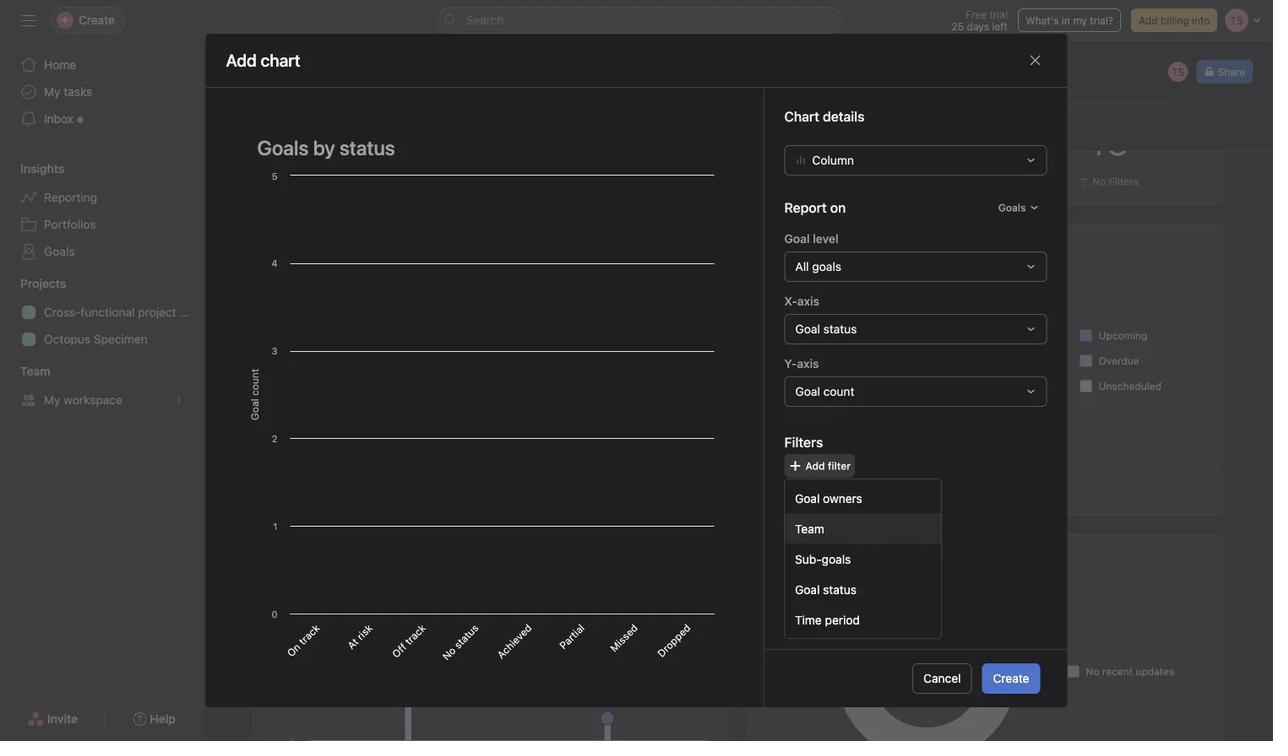 Task type: locate. For each thing, give the bounding box(es) containing it.
1 vertical spatial add
[[805, 460, 825, 472]]

team up sub-
[[795, 522, 824, 536]]

in
[[1062, 14, 1070, 26], [852, 487, 861, 498]]

goal down y-axis
[[795, 385, 820, 399]]

partial
[[557, 622, 587, 652]]

period
[[825, 613, 860, 627]]

cross-functional project plan
[[44, 305, 203, 319]]

1 vertical spatial team
[[795, 522, 824, 536]]

tasks
[[759, 237, 791, 251], [822, 487, 850, 498]]

2 track from the left
[[402, 622, 428, 648]]

1 vertical spatial axis
[[797, 357, 819, 371]]

0 vertical spatial axis
[[797, 294, 819, 308]]

0 horizontal spatial goals
[[44, 245, 75, 259]]

add left billing in the right top of the page
[[1139, 14, 1158, 26]]

1
[[853, 116, 870, 164], [779, 487, 784, 498]]

add inside button
[[1139, 14, 1158, 26]]

add billing info
[[1139, 14, 1210, 26]]

1 horizontal spatial filters
[[1109, 176, 1139, 188]]

1 vertical spatial reporting
[[44, 190, 97, 204]]

2 axis from the top
[[797, 357, 819, 371]]

1 vertical spatial specimen
[[600, 386, 641, 428]]

1 vertical spatial filters
[[784, 434, 823, 451]]

goal inside goal owners link
[[795, 491, 820, 505]]

0 vertical spatial projects
[[20, 277, 66, 291]]

projects inside dropdown button
[[20, 277, 66, 291]]

track inside on track
[[296, 622, 322, 648]]

1 vertical spatial projects
[[759, 548, 805, 562]]

goal status inside goal status link
[[795, 583, 857, 597]]

1 horizontal spatial goals
[[998, 202, 1026, 214]]

0 vertical spatial specimen
[[94, 332, 148, 346]]

tasks down filter
[[822, 487, 850, 498]]

1 track from the left
[[296, 622, 322, 648]]

invite button
[[16, 705, 89, 735]]

no recent updates
[[1086, 666, 1174, 678]]

my down team dropdown button
[[44, 393, 60, 407]]

goal status down x-axis
[[795, 322, 857, 336]]

tasks left level
[[759, 237, 791, 251]]

add for add filter
[[805, 460, 825, 472]]

report on
[[784, 200, 846, 216]]

octopus
[[44, 332, 90, 346], [569, 422, 606, 459]]

goals
[[812, 260, 841, 274], [822, 552, 851, 566]]

0 vertical spatial reporting
[[277, 53, 330, 67]]

time period link
[[785, 605, 941, 635]]

0 vertical spatial octopus
[[44, 332, 90, 346]]

reporting link up my first dashboard
[[277, 51, 330, 69]]

reporting up my first dashboard
[[277, 53, 330, 67]]

1 for 1 filter
[[779, 487, 784, 498]]

16
[[1088, 116, 1130, 164]]

first dashboard
[[304, 71, 420, 91]]

filters
[[1109, 176, 1139, 188], [784, 434, 823, 451]]

in for my
[[852, 487, 861, 498]]

my
[[1073, 14, 1087, 26]]

1 vertical spatial reporting link
[[10, 184, 193, 211]]

0 vertical spatial octopus specimen
[[44, 332, 148, 346]]

free
[[966, 8, 987, 20]]

my inside teams element
[[44, 393, 60, 407]]

filters down 16
[[1109, 176, 1139, 188]]

no inside no status
[[440, 645, 458, 663]]

0 horizontal spatial projects
[[20, 277, 66, 291]]

x-axis
[[784, 294, 819, 308]]

tasks
[[64, 85, 92, 99]]

0 vertical spatial 1
[[853, 116, 870, 164]]

in for my
[[1062, 14, 1070, 26]]

team up my workspace
[[20, 365, 50, 378]]

1 vertical spatial goals
[[822, 552, 851, 566]]

1 vertical spatial workspace
[[881, 487, 934, 498]]

goals inside sub-goals link
[[822, 552, 851, 566]]

goal status up time period
[[795, 583, 857, 597]]

report image
[[233, 62, 253, 82]]

0 horizontal spatial filters
[[784, 434, 823, 451]]

status
[[876, 237, 911, 251], [823, 322, 857, 336], [823, 583, 857, 597], [452, 622, 481, 651]]

no filters
[[1092, 176, 1139, 188]]

by up all
[[794, 237, 807, 251]]

0 vertical spatial by
[[794, 237, 807, 251]]

goal inside goal count 'dropdown button'
[[795, 385, 820, 399]]

my for my workspace
[[44, 393, 60, 407]]

status left achieved
[[452, 622, 481, 651]]

goals
[[998, 202, 1026, 214], [44, 245, 75, 259]]

1 vertical spatial by
[[808, 548, 822, 562]]

0 vertical spatial in
[[1062, 14, 1070, 26]]

search
[[466, 13, 504, 27]]

status up count
[[823, 322, 857, 336]]

1 vertical spatial 1
[[779, 487, 784, 498]]

specimen
[[94, 332, 148, 346], [600, 386, 641, 428]]

workspace
[[64, 393, 122, 407], [881, 487, 934, 498]]

recent
[[1102, 666, 1133, 678]]

my workspace link
[[10, 387, 193, 414]]

axis
[[797, 294, 819, 308], [797, 357, 819, 371]]

projects
[[20, 277, 66, 291], [759, 548, 805, 562]]

goals for all goals
[[812, 260, 841, 274]]

projects down 1 filter
[[759, 548, 805, 562]]

1 horizontal spatial reporting
[[277, 53, 330, 67]]

all
[[795, 260, 809, 274]]

0 horizontal spatial octopus
[[44, 332, 90, 346]]

goal down sub-
[[795, 583, 820, 597]]

add for add billing info
[[1139, 14, 1158, 26]]

projects up cross-
[[20, 277, 66, 291]]

0 vertical spatial no
[[1092, 176, 1106, 188]]

workspace up team link
[[881, 487, 934, 498]]

1 horizontal spatial add
[[1139, 14, 1158, 26]]

octopus specimen
[[44, 332, 148, 346], [569, 386, 641, 459]]

1 horizontal spatial team
[[795, 522, 824, 536]]

missed
[[608, 622, 640, 654]]

level
[[813, 232, 839, 246]]

add left filter
[[805, 460, 825, 472]]

0
[[355, 116, 379, 164]]

workspace down octopus specimen link
[[64, 393, 122, 407]]

1 horizontal spatial specimen
[[600, 386, 641, 428]]

goal up all
[[784, 232, 810, 246]]

1 horizontal spatial octopus
[[569, 422, 606, 459]]

2 vertical spatial no
[[1086, 666, 1099, 678]]

team
[[20, 365, 50, 378], [795, 522, 824, 536]]

projects by project status
[[759, 548, 902, 562]]

1 horizontal spatial projects
[[759, 548, 805, 562]]

goal down x-axis
[[795, 322, 820, 336]]

what's in my trial? button
[[1018, 8, 1121, 32]]

0 horizontal spatial in
[[852, 487, 861, 498]]

my left tasks
[[44, 85, 60, 99]]

1 vertical spatial no
[[440, 645, 458, 663]]

0 horizontal spatial team
[[20, 365, 50, 378]]

my down add chart
[[277, 71, 300, 91]]

0 horizontal spatial octopus specimen
[[44, 332, 148, 346]]

no left the recent
[[1086, 666, 1099, 678]]

1 horizontal spatial reporting link
[[277, 51, 330, 69]]

unscheduled
[[1099, 381, 1162, 392]]

0 horizontal spatial specimen
[[94, 332, 148, 346]]

ts
[[1172, 66, 1184, 78]]

trial
[[990, 8, 1008, 20]]

0 horizontal spatial 1
[[779, 487, 784, 498]]

add filter
[[805, 460, 851, 472]]

share
[[1218, 66, 1245, 78]]

16 button
[[1088, 116, 1130, 164]]

reporting up portfolios
[[44, 190, 97, 204]]

1 vertical spatial in
[[852, 487, 861, 498]]

axis for x-
[[797, 294, 819, 308]]

all goals button
[[784, 252, 1047, 282]]

no down 16
[[1092, 176, 1106, 188]]

no
[[1092, 176, 1106, 188], [440, 645, 458, 663], [1086, 666, 1099, 678]]

1 horizontal spatial track
[[402, 622, 428, 648]]

goal inside goal status link
[[795, 583, 820, 597]]

teams element
[[0, 356, 203, 417]]

0 horizontal spatial by
[[794, 237, 807, 251]]

add billing info button
[[1131, 8, 1217, 32]]

goal status
[[795, 322, 857, 336], [795, 583, 857, 597]]

goal status for goal status link
[[795, 583, 857, 597]]

0 vertical spatial goals
[[998, 202, 1026, 214]]

goal owners link
[[785, 483, 941, 514]]

overdue
[[1099, 355, 1139, 367]]

1 horizontal spatial in
[[1062, 14, 1070, 26]]

goal status for goal status dropdown button
[[795, 322, 857, 336]]

days
[[967, 20, 989, 32]]

my workspace
[[44, 393, 122, 407]]

my tasks
[[44, 85, 92, 99]]

goal inside goal status dropdown button
[[795, 322, 820, 336]]

0 vertical spatial team
[[20, 365, 50, 378]]

no for no recent updates
[[1086, 666, 1099, 678]]

share button
[[1197, 60, 1253, 84]]

0 vertical spatial goal status
[[795, 322, 857, 336]]

team for team dropdown button
[[20, 365, 50, 378]]

1 vertical spatial goals
[[44, 245, 75, 259]]

1 vertical spatial octopus
[[569, 422, 606, 459]]

no filters button
[[1074, 173, 1143, 190]]

home
[[44, 58, 76, 72]]

status up the all goals dropdown button
[[876, 237, 911, 251]]

goals inside insights element
[[44, 245, 75, 259]]

1 horizontal spatial tasks
[[822, 487, 850, 498]]

column
[[812, 153, 854, 167]]

1 horizontal spatial octopus specimen
[[569, 386, 641, 459]]

1 vertical spatial goal status
[[795, 583, 857, 597]]

1 goal status from the top
[[795, 322, 857, 336]]

0 horizontal spatial add
[[805, 460, 825, 472]]

filters up add filter dropdown button
[[784, 434, 823, 451]]

0 horizontal spatial reporting
[[44, 190, 97, 204]]

1 horizontal spatial by
[[808, 548, 822, 562]]

team inside team link
[[795, 522, 824, 536]]

by left project status
[[808, 548, 822, 562]]

track left at at the left bottom of the page
[[296, 622, 322, 648]]

goals link
[[10, 238, 193, 265]]

reporting link up portfolios
[[10, 184, 193, 211]]

goal status inside goal status dropdown button
[[795, 322, 857, 336]]

search button
[[437, 7, 843, 34]]

1 vertical spatial tasks
[[822, 487, 850, 498]]

in inside button
[[1062, 14, 1070, 26]]

at risk
[[345, 622, 375, 652]]

tasks for tasks by completion status this month
[[759, 237, 791, 251]]

team inside team dropdown button
[[20, 365, 50, 378]]

no inside button
[[1092, 176, 1106, 188]]

0 vertical spatial goals
[[812, 260, 841, 274]]

goals inside the all goals dropdown button
[[812, 260, 841, 274]]

1 horizontal spatial 1
[[853, 116, 870, 164]]

no right off track
[[440, 645, 458, 663]]

my
[[277, 71, 300, 91], [44, 85, 60, 99], [44, 393, 60, 407], [864, 487, 879, 498]]

track left no status at the left bottom of the page
[[402, 622, 428, 648]]

0 vertical spatial add
[[1139, 14, 1158, 26]]

info
[[1192, 14, 1210, 26]]

1 axis from the top
[[797, 294, 819, 308]]

ts button
[[1166, 60, 1190, 84]]

0 vertical spatial workspace
[[64, 393, 122, 407]]

time
[[795, 613, 822, 627]]

completion
[[810, 237, 873, 251]]

track inside off track
[[402, 622, 428, 648]]

goal down add filter dropdown button
[[795, 491, 820, 505]]

2 goal status from the top
[[795, 583, 857, 597]]

0 horizontal spatial track
[[296, 622, 322, 648]]

0 horizontal spatial workspace
[[64, 393, 122, 407]]

goals inside dropdown button
[[998, 202, 1026, 214]]

axis up goal count
[[797, 357, 819, 371]]

0 vertical spatial tasks
[[759, 237, 791, 251]]

track
[[296, 622, 322, 648], [402, 622, 428, 648]]

goal for goal status dropdown button
[[795, 322, 820, 336]]

create
[[993, 672, 1029, 686]]

add inside dropdown button
[[805, 460, 825, 472]]

0 vertical spatial filters
[[1109, 176, 1139, 188]]

goals button
[[991, 196, 1047, 219]]

axis down all
[[797, 294, 819, 308]]

my inside global element
[[44, 85, 60, 99]]

insights element
[[0, 154, 203, 269]]

octopus specimen inside octopus specimen link
[[44, 332, 148, 346]]

0 horizontal spatial tasks
[[759, 237, 791, 251]]



Task type: describe. For each thing, give the bounding box(es) containing it.
goal count
[[795, 385, 854, 399]]

octopus inside the octopus specimen
[[569, 422, 606, 459]]

0 button
[[355, 116, 379, 164]]

1 vertical spatial octopus specimen
[[569, 386, 641, 459]]

Goals by status text field
[[246, 128, 723, 167]]

goal count button
[[784, 377, 1047, 407]]

add to starred image
[[452, 74, 465, 88]]

inbox link
[[10, 106, 193, 133]]

workspace inside teams element
[[64, 393, 122, 407]]

trial?
[[1090, 14, 1113, 26]]

left
[[992, 20, 1008, 32]]

billing
[[1161, 14, 1189, 26]]

my first dashboard
[[277, 71, 420, 91]]

filters inside button
[[1109, 176, 1139, 188]]

team link
[[785, 514, 941, 544]]

axis for y-
[[797, 357, 819, 371]]

projects button
[[0, 275, 66, 292]]

projects for projects by project status
[[759, 548, 805, 562]]

goal for goal status link
[[795, 583, 820, 597]]

on
[[285, 641, 303, 659]]

free trial 25 days left
[[952, 8, 1008, 32]]

close image
[[1029, 54, 1042, 67]]

x-
[[784, 294, 797, 308]]

goal owners
[[795, 491, 862, 505]]

tasks in my workspace
[[822, 487, 934, 498]]

sub-goals
[[795, 552, 851, 566]]

status inside dropdown button
[[823, 322, 857, 336]]

team button
[[0, 363, 50, 380]]

my right the owners
[[864, 487, 879, 498]]

goals for sub-goals
[[822, 552, 851, 566]]

octopus specimen link
[[10, 326, 193, 353]]

reporting inside insights element
[[44, 190, 97, 204]]

what's
[[1026, 14, 1059, 26]]

1 button
[[853, 116, 870, 164]]

owners
[[823, 491, 862, 505]]

y-axis
[[784, 357, 819, 371]]

0 vertical spatial reporting link
[[277, 51, 330, 69]]

25
[[952, 20, 964, 32]]

no for no filters
[[1092, 176, 1106, 188]]

my tasks link
[[10, 79, 193, 106]]

filter
[[828, 460, 851, 472]]

count
[[823, 385, 854, 399]]

functional
[[81, 305, 135, 319]]

hide sidebar image
[[22, 14, 35, 27]]

time period
[[795, 613, 860, 627]]

create button
[[982, 664, 1040, 694]]

off track
[[390, 622, 428, 660]]

show options image
[[428, 74, 442, 88]]

no status
[[440, 622, 481, 663]]

my for my tasks
[[44, 85, 60, 99]]

track for on
[[296, 622, 322, 648]]

insights button
[[0, 161, 65, 177]]

search list box
[[437, 7, 843, 34]]

upcoming
[[1099, 330, 1147, 342]]

goal status button
[[784, 314, 1047, 345]]

my for my first dashboard
[[277, 71, 300, 91]]

dropped
[[655, 622, 693, 660]]

status up "period"
[[823, 583, 857, 597]]

goal for goal count 'dropdown button'
[[795, 385, 820, 399]]

cross-
[[44, 305, 81, 319]]

projects for projects
[[20, 277, 66, 291]]

plan
[[179, 305, 203, 319]]

goal for goal owners link
[[795, 491, 820, 505]]

octopus inside the projects element
[[44, 332, 90, 346]]

at
[[345, 636, 361, 652]]

y-
[[784, 357, 797, 371]]

goal level
[[784, 232, 839, 246]]

sub-
[[795, 552, 822, 566]]

column button
[[784, 145, 1047, 176]]

by for projects
[[808, 548, 822, 562]]

filter
[[787, 487, 812, 498]]

no for no status
[[440, 645, 458, 663]]

status inside no status
[[452, 622, 481, 651]]

updates
[[1136, 666, 1174, 678]]

1 horizontal spatial workspace
[[881, 487, 934, 498]]

portfolios
[[44, 218, 96, 231]]

home link
[[10, 52, 193, 79]]

project
[[138, 305, 176, 319]]

risk
[[354, 622, 375, 643]]

goal status link
[[785, 574, 941, 605]]

invite
[[47, 713, 78, 727]]

this month
[[914, 237, 973, 251]]

cancel
[[923, 672, 961, 686]]

portfolios link
[[10, 211, 193, 238]]

1 for 1
[[853, 116, 870, 164]]

project status
[[825, 548, 902, 562]]

projects element
[[0, 269, 203, 356]]

track for off
[[402, 622, 428, 648]]

add chart
[[226, 50, 301, 70]]

cancel button
[[912, 664, 972, 694]]

global element
[[0, 41, 203, 143]]

off
[[390, 641, 409, 660]]

by for tasks
[[794, 237, 807, 251]]

cross-functional project plan link
[[10, 299, 203, 326]]

tasks for tasks in my workspace
[[822, 487, 850, 498]]

team for team link
[[795, 522, 824, 536]]

what's in my trial?
[[1026, 14, 1113, 26]]

chart details
[[784, 108, 865, 124]]

specimen inside the projects element
[[94, 332, 148, 346]]

0 horizontal spatial reporting link
[[10, 184, 193, 211]]



Task type: vqa. For each thing, say whether or not it's contained in the screenshot.
bottommost "Workspace"
yes



